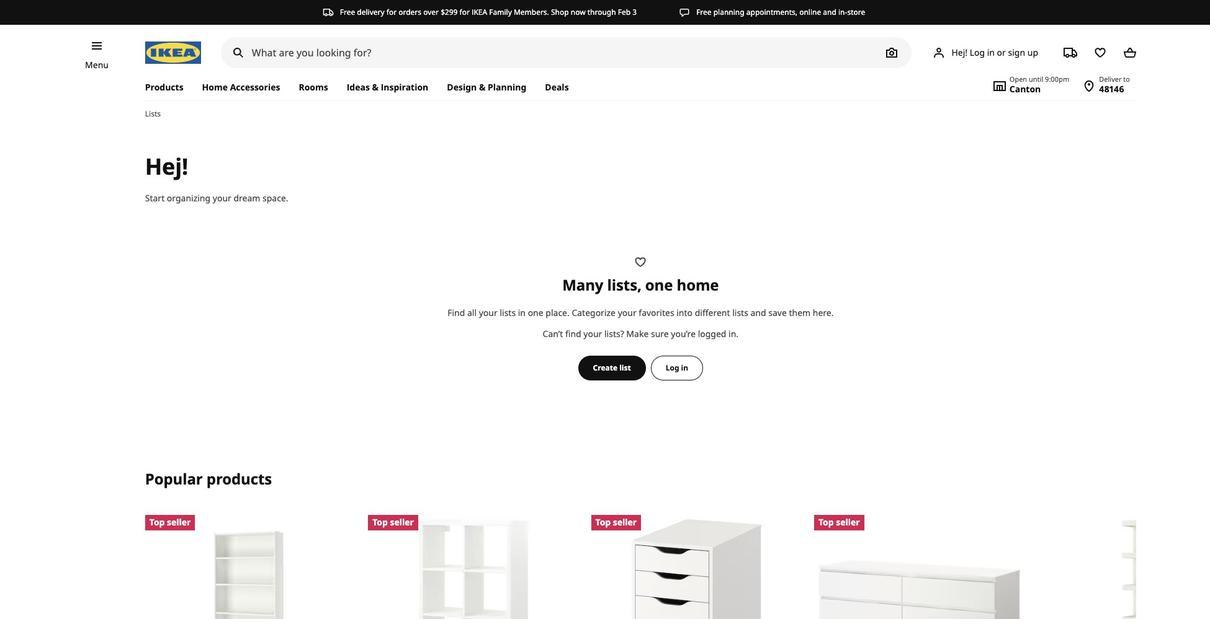Task type: vqa. For each thing, say whether or not it's contained in the screenshot.
the code
no



Task type: describe. For each thing, give the bounding box(es) containing it.
billy bookcase, white, 31 1/2x11x79 1/2 " image
[[145, 515, 356, 620]]

in-
[[838, 7, 847, 17]]

menu button
[[85, 58, 109, 72]]

appointments,
[[746, 7, 797, 17]]

1 for from the left
[[386, 7, 397, 17]]

top seller for 'malm 6-drawer dresser, white, 63x30 3/4 "' image
[[818, 517, 860, 529]]

your for dream
[[213, 192, 231, 204]]

popular products
[[145, 469, 272, 489]]

log in
[[666, 363, 688, 373]]

inspiration
[[381, 81, 428, 93]]

seller for 'malm 6-drawer dresser, white, 63x30 3/4 "' image
[[836, 517, 860, 529]]

open
[[1010, 74, 1027, 84]]

top seller for kallax shelf unit, white, 30 3/8x57 7/8 " image
[[372, 517, 414, 529]]

free planning appointments, online and in-store link
[[679, 7, 865, 18]]

find all your lists in one place. categorize your favorites into different lists and save them here.
[[448, 307, 834, 319]]

rooms link
[[289, 74, 337, 101]]

hej! for hej!
[[145, 151, 188, 182]]

into
[[677, 307, 693, 319]]

& for design
[[479, 81, 486, 93]]

until
[[1029, 74, 1043, 84]]

top for kallax shelf unit, white, 30 3/8x57 7/8 " image
[[372, 517, 388, 529]]

& for ideas
[[372, 81, 379, 93]]

find
[[448, 307, 465, 319]]

deliver to 48146
[[1099, 74, 1130, 95]]

place.
[[546, 307, 570, 319]]

to
[[1123, 74, 1130, 84]]

malm 6-drawer dresser, white, 63x30 3/4 " image
[[814, 515, 1025, 620]]

members.
[[514, 7, 549, 17]]

popular
[[145, 469, 203, 489]]

your up make
[[618, 307, 637, 319]]

can't find your lists? make sure you're logged in.
[[543, 328, 739, 340]]

online
[[799, 7, 821, 17]]

ideas
[[347, 81, 370, 93]]

deliver
[[1099, 74, 1122, 84]]

accessories
[[230, 81, 280, 93]]

lists
[[145, 108, 161, 119]]

in inside hej! log in or sign up link
[[987, 46, 995, 58]]

0 horizontal spatial in
[[518, 307, 526, 319]]

0 horizontal spatial one
[[528, 307, 543, 319]]

9:00pm
[[1045, 74, 1069, 84]]

design & planning link
[[438, 74, 536, 101]]

organizing
[[167, 192, 210, 204]]

save
[[768, 307, 787, 319]]

free delivery for orders over $299 for ikea family members. shop now through feb 3 link
[[323, 7, 637, 18]]

create list
[[593, 363, 631, 373]]

many lists, one home
[[562, 275, 719, 295]]

start organizing your dream space.
[[145, 192, 288, 204]]

free planning appointments, online and in-store
[[696, 7, 865, 17]]

products
[[145, 81, 183, 93]]

free delivery for orders over $299 for ikea family members. shop now through feb 3
[[340, 7, 637, 17]]

lack wall shelf unit, white, 11 3/4x74 3/4 " image
[[1037, 515, 1210, 620]]

different
[[695, 307, 730, 319]]

3 top seller link from the left
[[591, 515, 802, 620]]

kallax shelf unit, white, 30 3/8x57 7/8 " image
[[368, 515, 579, 620]]

over
[[423, 7, 439, 17]]

home
[[677, 275, 719, 295]]

deals link
[[536, 74, 578, 101]]

all
[[467, 307, 477, 319]]

design & planning
[[447, 81, 526, 93]]

here.
[[813, 307, 834, 319]]

hej! log in or sign up
[[952, 46, 1038, 58]]

logged
[[698, 328, 726, 340]]

shop
[[551, 7, 569, 17]]

family
[[489, 7, 512, 17]]

list
[[619, 363, 631, 373]]

$299
[[441, 7, 458, 17]]

free for free delivery for orders over $299 for ikea family members. shop now through feb 3
[[340, 7, 355, 17]]

ikea logotype, go to start page image
[[145, 42, 201, 64]]

lists,
[[607, 275, 641, 295]]

hej! log in or sign up link
[[917, 40, 1053, 65]]

menu
[[85, 59, 109, 71]]

seller for alex drawer unit, white, 14 1/8x27 1/2 " image at the bottom
[[613, 517, 637, 529]]

top for billy bookcase, white, 31 1/2x11x79 1/2 " "image"
[[149, 517, 165, 529]]

3
[[633, 7, 637, 17]]

top seller for billy bookcase, white, 31 1/2x11x79 1/2 " "image"
[[149, 517, 191, 529]]

favorites
[[639, 307, 674, 319]]

free for free planning appointments, online and in-store
[[696, 7, 712, 17]]

seller for billy bookcase, white, 31 1/2x11x79 1/2 " "image"
[[167, 517, 191, 529]]

planning
[[713, 7, 744, 17]]

home accessories
[[202, 81, 280, 93]]

2 top seller link from the left
[[368, 515, 579, 620]]



Task type: locate. For each thing, give the bounding box(es) containing it.
hej!
[[952, 46, 968, 58], [145, 151, 188, 182]]

1 top from the left
[[149, 517, 165, 529]]

your right "all"
[[479, 307, 498, 319]]

1 lists from the left
[[500, 307, 516, 319]]

open until 9:00pm canton
[[1010, 74, 1069, 95]]

top for alex drawer unit, white, 14 1/8x27 1/2 " image at the bottom
[[595, 517, 611, 529]]

0 horizontal spatial log
[[666, 363, 679, 373]]

4 top from the left
[[818, 517, 834, 529]]

products
[[207, 469, 272, 489]]

top seller link
[[145, 515, 356, 620], [368, 515, 579, 620], [591, 515, 802, 620], [814, 515, 1025, 620]]

1 horizontal spatial free
[[696, 7, 712, 17]]

in
[[987, 46, 995, 58], [518, 307, 526, 319], [681, 363, 688, 373]]

rooms
[[299, 81, 328, 93]]

log in button
[[651, 356, 703, 381]]

make
[[626, 328, 649, 340]]

1 vertical spatial hej!
[[145, 151, 188, 182]]

None search field
[[221, 37, 912, 68]]

for left ikea
[[460, 7, 470, 17]]

top
[[149, 517, 165, 529], [372, 517, 388, 529], [595, 517, 611, 529], [818, 517, 834, 529]]

0 horizontal spatial &
[[372, 81, 379, 93]]

2 lists from the left
[[732, 307, 748, 319]]

delivery
[[357, 7, 385, 17]]

1 horizontal spatial in
[[681, 363, 688, 373]]

feb
[[618, 7, 631, 17]]

&
[[372, 81, 379, 93], [479, 81, 486, 93]]

in.
[[729, 328, 739, 340]]

3 top seller from the left
[[595, 517, 637, 529]]

2 for from the left
[[460, 7, 470, 17]]

lists?
[[604, 328, 624, 340]]

2 free from the left
[[696, 7, 712, 17]]

48146
[[1099, 83, 1124, 95]]

in inside log in button
[[681, 363, 688, 373]]

4 top seller from the left
[[818, 517, 860, 529]]

you're
[[671, 328, 696, 340]]

2 vertical spatial in
[[681, 363, 688, 373]]

free left delivery at top
[[340, 7, 355, 17]]

top seller
[[149, 517, 191, 529], [372, 517, 414, 529], [595, 517, 637, 529], [818, 517, 860, 529]]

ideas & inspiration link
[[337, 74, 438, 101]]

your for lists?
[[584, 328, 602, 340]]

& right ideas
[[372, 81, 379, 93]]

2 & from the left
[[479, 81, 486, 93]]

create
[[593, 363, 618, 373]]

up
[[1028, 46, 1038, 58]]

1 vertical spatial in
[[518, 307, 526, 319]]

3 seller from the left
[[613, 517, 637, 529]]

1 seller from the left
[[167, 517, 191, 529]]

1 vertical spatial log
[[666, 363, 679, 373]]

start
[[145, 192, 165, 204]]

0 horizontal spatial free
[[340, 7, 355, 17]]

lists up in.
[[732, 307, 748, 319]]

and
[[823, 7, 836, 17], [751, 307, 766, 319]]

in left place.
[[518, 307, 526, 319]]

1 top seller from the left
[[149, 517, 191, 529]]

1 horizontal spatial hej!
[[952, 46, 968, 58]]

log
[[970, 46, 985, 58], [666, 363, 679, 373]]

1 & from the left
[[372, 81, 379, 93]]

store
[[847, 7, 865, 17]]

through
[[588, 7, 616, 17]]

create list button
[[578, 356, 646, 381]]

1 top seller link from the left
[[145, 515, 356, 620]]

1 free from the left
[[340, 7, 355, 17]]

0 horizontal spatial lists
[[500, 307, 516, 319]]

lists
[[500, 307, 516, 319], [732, 307, 748, 319]]

1 vertical spatial one
[[528, 307, 543, 319]]

find
[[565, 328, 581, 340]]

0 vertical spatial in
[[987, 46, 995, 58]]

one left place.
[[528, 307, 543, 319]]

seller for kallax shelf unit, white, 30 3/8x57 7/8 " image
[[390, 517, 414, 529]]

planning
[[488, 81, 526, 93]]

free inside 'link'
[[696, 7, 712, 17]]

alex drawer unit, white, 14 1/8x27 1/2 " image
[[591, 515, 802, 620]]

top seller for alex drawer unit, white, 14 1/8x27 1/2 " image at the bottom
[[595, 517, 637, 529]]

orders
[[399, 7, 421, 17]]

canton
[[1010, 83, 1041, 95]]

deals
[[545, 81, 569, 93]]

can't
[[543, 328, 563, 340]]

0 horizontal spatial hej!
[[145, 151, 188, 182]]

space.
[[263, 192, 288, 204]]

and inside free planning appointments, online and in-store 'link'
[[823, 7, 836, 17]]

0 vertical spatial one
[[645, 275, 673, 295]]

0 vertical spatial and
[[823, 7, 836, 17]]

free left planning
[[696, 7, 712, 17]]

2 top seller from the left
[[372, 517, 414, 529]]

4 top seller link from the left
[[814, 515, 1025, 620]]

1 horizontal spatial lists
[[732, 307, 748, 319]]

your for lists
[[479, 307, 498, 319]]

2 horizontal spatial in
[[987, 46, 995, 58]]

many
[[562, 275, 603, 295]]

0 horizontal spatial and
[[751, 307, 766, 319]]

0 horizontal spatial for
[[386, 7, 397, 17]]

for left orders
[[386, 7, 397, 17]]

log down you're at the bottom of the page
[[666, 363, 679, 373]]

1 vertical spatial and
[[751, 307, 766, 319]]

for
[[386, 7, 397, 17], [460, 7, 470, 17]]

Search by product text field
[[221, 37, 912, 68]]

ideas & inspiration
[[347, 81, 428, 93]]

0 vertical spatial log
[[970, 46, 985, 58]]

2 seller from the left
[[390, 517, 414, 529]]

& right design
[[479, 81, 486, 93]]

and left in-
[[823, 7, 836, 17]]

0 vertical spatial hej!
[[952, 46, 968, 58]]

your left dream
[[213, 192, 231, 204]]

dream
[[234, 192, 260, 204]]

sign
[[1008, 46, 1025, 58]]

top for 'malm 6-drawer dresser, white, 63x30 3/4 "' image
[[818, 517, 834, 529]]

1 horizontal spatial and
[[823, 7, 836, 17]]

or
[[997, 46, 1006, 58]]

them
[[789, 307, 811, 319]]

free
[[340, 7, 355, 17], [696, 7, 712, 17]]

1 horizontal spatial one
[[645, 275, 673, 295]]

and left save
[[751, 307, 766, 319]]

sure
[[651, 328, 669, 340]]

hej! left or
[[952, 46, 968, 58]]

4 seller from the left
[[836, 517, 860, 529]]

log left or
[[970, 46, 985, 58]]

1 horizontal spatial log
[[970, 46, 985, 58]]

categorize
[[572, 307, 616, 319]]

2 top from the left
[[372, 517, 388, 529]]

lists right "all"
[[500, 307, 516, 319]]

design
[[447, 81, 477, 93]]

1 horizontal spatial &
[[479, 81, 486, 93]]

one up "favorites"
[[645, 275, 673, 295]]

3 top from the left
[[595, 517, 611, 529]]

products link
[[145, 74, 193, 101]]

hej! for hej! log in or sign up
[[952, 46, 968, 58]]

ikea
[[472, 7, 487, 17]]

1 horizontal spatial for
[[460, 7, 470, 17]]

now
[[571, 7, 586, 17]]

one
[[645, 275, 673, 295], [528, 307, 543, 319]]

home accessories link
[[193, 74, 289, 101]]

hej! up start
[[145, 151, 188, 182]]

in left or
[[987, 46, 995, 58]]

home
[[202, 81, 228, 93]]

your right find
[[584, 328, 602, 340]]

in down you're at the bottom of the page
[[681, 363, 688, 373]]

log inside button
[[666, 363, 679, 373]]

seller
[[167, 517, 191, 529], [390, 517, 414, 529], [613, 517, 637, 529], [836, 517, 860, 529]]



